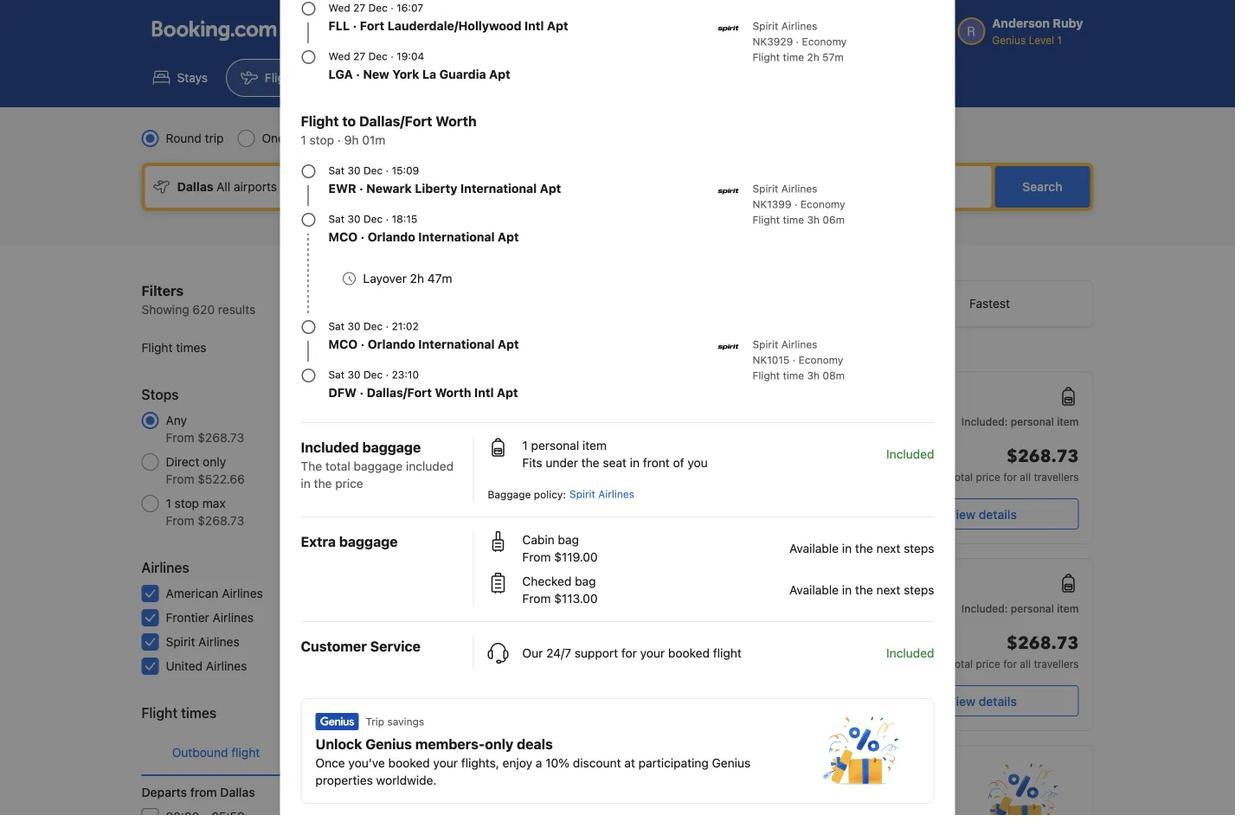 Task type: describe. For each thing, give the bounding box(es) containing it.
international for sat 30 dec · 18:15 mco · orlando international apt
[[418, 230, 495, 244]]

30 for sat 30 dec · 21:02 mco · orlando international apt
[[348, 320, 361, 333]]

9h inside flight to dallas/fort worth 1 stop · 9h 01m
[[344, 133, 359, 147]]

2 horizontal spatial flight
[[713, 646, 742, 661]]

you've
[[349, 756, 385, 771]]

flight for return flight
[[371, 746, 400, 760]]

08:57 dfw . 27 dec
[[544, 575, 611, 608]]

price for 1st 'view details' button
[[976, 471, 1001, 483]]

ewr inside 15:09 ewr . 30 dec
[[544, 488, 567, 500]]

· inside flight to dallas/fort worth 1 stop · 9h 01m
[[338, 133, 341, 147]]

· left the 21:02
[[386, 320, 389, 333]]

. for 15:09
[[570, 484, 573, 496]]

view details for 1st 'view details' button
[[948, 507, 1017, 522]]

baggage right total
[[354, 459, 403, 474]]

steps for $113.00
[[904, 583, 935, 598]]

dec inside 15:09 ewr . 30 dec
[[592, 488, 611, 500]]

0 horizontal spatial savings
[[387, 716, 425, 728]]

stays
[[177, 71, 208, 85]]

flight + hotel
[[359, 71, 434, 85]]

06m
[[823, 214, 845, 226]]

available in the next steps for $119.00
[[790, 542, 935, 556]]

flights,
[[461, 756, 500, 771]]

apt inside sat 30 dec · 23:10 dfw · dallas/fort worth intl apt
[[497, 386, 518, 400]]

la
[[423, 67, 437, 81]]

1 stop max from $268.73
[[166, 497, 244, 528]]

spirit airlines nk1399 · economy flight time 3h 06m
[[753, 183, 846, 226]]

total
[[326, 459, 351, 474]]

all for 1st 'view details' button
[[1020, 471, 1031, 483]]

620
[[193, 303, 215, 317]]

fastest
[[970, 297, 1011, 311]]

airlines down american airlines
[[213, 611, 254, 625]]

0 vertical spatial your
[[641, 646, 665, 661]]

baggage policy: spirit airlines
[[488, 488, 635, 501]]

new
[[363, 67, 390, 81]]

time for orlando international apt
[[783, 370, 805, 382]]

extra baggage
[[301, 534, 398, 550]]

. 27 dec
[[814, 592, 858, 608]]

frontier
[[166, 611, 209, 625]]

77
[[426, 455, 439, 469]]

15:09 for 15:09 ewr . 30 dec
[[544, 467, 583, 484]]

flight down showing
[[142, 341, 173, 355]]

spirit airlines nk3929 · economy flight time 2h 57m
[[753, 20, 847, 63]]

flight inside the spirit airlines nk3929 · economy flight time 2h 57m
[[753, 51, 780, 63]]

0 vertical spatial spirit airlines
[[489, 437, 554, 449]]

booked inside "unlock genius members-only deals once you've booked your flights, enjoy a 10% discount at participating genius properties worldwide."
[[388, 756, 430, 771]]

intl for lauderdale/hollywood
[[525, 19, 544, 33]]

flight inside spirit airlines nk1015 · economy flight time 3h 08m
[[753, 370, 780, 382]]

spirit inside spirit airlines nk1015 · economy flight time 3h 08m
[[753, 339, 779, 351]]

· right lga
[[356, 67, 360, 81]]

1 vertical spatial 9h
[[683, 467, 695, 479]]

orlando for sat 30 dec · 21:02 mco · orlando international apt
[[368, 337, 415, 352]]

airlines up american
[[142, 560, 189, 576]]

dec for sat 30 dec · 23:10 dfw · dallas/fort worth intl apt
[[364, 369, 383, 381]]

outbound flight button
[[142, 731, 291, 776]]

15:09 for 15:09
[[544, 654, 583, 671]]

item inside 1 personal item fits under the seat in front of you
[[583, 439, 607, 453]]

under
[[546, 456, 578, 470]]

price for second 'view details' button from the top
[[976, 658, 1001, 670]]

· down layover
[[361, 337, 365, 352]]

0 vertical spatial genius
[[366, 737, 412, 753]]

orlando for sat 30 dec · 18:15 mco · orlando international apt
[[368, 230, 415, 244]]

apt inside "wed 27 dec · 19:04 lga · new york la guardia apt"
[[489, 67, 511, 81]]

are
[[607, 344, 623, 356]]

27 for wed 27 dec · 19:04 lga · new york la guardia apt
[[353, 50, 366, 62]]

· left 23:10
[[386, 369, 389, 381]]

bag for cabin bag
[[558, 533, 579, 547]]

worth inside flight to dallas/fort worth 1 stop · 9h 01m
[[436, 113, 477, 129]]

ewr inside sat 30 dec · 15:09 ewr · newark liberty international apt
[[329, 181, 356, 196]]

total for 1st 'view details' button
[[950, 471, 973, 483]]

included: personal item for 1st 'view details' button
[[962, 416, 1079, 428]]

baggage left fees
[[676, 344, 719, 356]]

if
[[569, 344, 576, 356]]

reset all
[[392, 284, 439, 298]]

flight inside flight to dallas/fort worth 1 stop · 9h 01m
[[301, 113, 339, 129]]

additional baggage fees link
[[626, 344, 743, 356]]

item for second 'view details' button from the top
[[1057, 603, 1079, 615]]

08m
[[823, 370, 845, 382]]

extra
[[301, 534, 336, 550]]

airlines up fits
[[518, 437, 554, 449]]

worldwide.
[[376, 774, 437, 788]]

stop inside flight to dallas/fort worth 1 stop · 9h 01m
[[310, 133, 334, 147]]

2h inside the spirit airlines nk3929 · economy flight time 2h 57m
[[808, 51, 820, 63]]

one way
[[262, 131, 310, 145]]

· inside the spirit airlines nk3929 · economy flight time 2h 57m
[[796, 36, 799, 48]]

1 for 1 stop
[[688, 411, 693, 423]]

1 stop
[[688, 411, 717, 423]]

1 travellers from the top
[[1034, 471, 1079, 483]]

properties
[[316, 774, 373, 788]]

1 vertical spatial times
[[181, 705, 217, 722]]

airlines inside spirit airlines nk1015 · economy flight time 3h 08m
[[782, 339, 818, 351]]

dallas/fort inside flight to dallas/fort worth 1 stop · 9h 01m
[[359, 113, 433, 129]]

included
[[406, 459, 454, 474]]

1 vertical spatial trip
[[539, 763, 558, 775]]

spirit inside spirit airlines nk1399 · economy flight time 3h 06m
[[753, 183, 779, 195]]

2 view details button from the top
[[886, 686, 1079, 717]]

you
[[688, 456, 708, 470]]

. inside . 27 dec
[[817, 592, 820, 604]]

trip
[[205, 131, 224, 145]]

customer service
[[301, 639, 421, 655]]

sat for sat 30 dec · 18:15 mco · orlando international apt
[[329, 213, 345, 225]]

0 vertical spatial personal
[[1011, 416, 1055, 428]]

discount
[[573, 756, 621, 771]]

08:57
[[544, 575, 584, 592]]

1 horizontal spatial genius
[[712, 756, 751, 771]]

dec for sat 30 dec · 18:15 mco · orlando international apt
[[364, 213, 383, 225]]

only inside "unlock genius members-only deals once you've booked your flights, enjoy a 10% discount at participating genius properties worldwide."
[[485, 737, 514, 753]]

1 vertical spatial savings
[[561, 763, 598, 775]]

1 inside flight to dallas/fort worth 1 stop · 9h 01m
[[301, 133, 306, 147]]

multi-
[[348, 131, 381, 145]]

steps for $119.00
[[904, 542, 935, 556]]

· up included baggage the total baggage included in the price
[[360, 386, 364, 400]]

of
[[673, 456, 685, 470]]

0 horizontal spatial trip
[[366, 716, 385, 728]]

baggage right extra
[[339, 534, 398, 550]]

included: personal item for second 'view details' button from the top
[[962, 603, 1079, 615]]

spirit inside the spirit airlines nk3929 · economy flight time 2h 57m
[[753, 20, 779, 32]]

1 horizontal spatial trip savings
[[539, 763, 598, 775]]

apt inside sat 30 dec · 15:09 ewr · newark liberty international apt
[[540, 181, 561, 196]]

united
[[166, 659, 203, 674]]

· left 16:07
[[391, 2, 394, 14]]

max
[[203, 497, 226, 511]]

personal inside 1 personal item fits under the seat in front of you
[[531, 439, 580, 453]]

deals
[[517, 737, 553, 753]]

dfw inside the 08:57 dfw . 27 dec
[[544, 596, 568, 608]]

our 24/7 support for your booked flight
[[523, 646, 742, 661]]

included: for second 'view details' button from the top
[[962, 603, 1008, 615]]

1 flight times from the top
[[142, 341, 207, 355]]

details for 1st 'view details' button
[[979, 507, 1017, 522]]

spirit up the baggage
[[489, 437, 515, 449]]

all inside button
[[427, 284, 439, 298]]

27 inside the 08:57 dfw . 27 dec
[[577, 596, 589, 608]]

support
[[575, 646, 618, 661]]

24/7
[[547, 646, 572, 661]]

included: for 1st 'view details' button
[[962, 416, 1008, 428]]

. for 08:57
[[571, 592, 574, 604]]

nk1399
[[753, 198, 792, 210]]

prices may change if there are additional baggage fees
[[474, 344, 743, 356]]

nk3929
[[753, 36, 793, 48]]

flights
[[265, 71, 302, 85]]

once
[[316, 756, 345, 771]]

fees
[[722, 344, 743, 356]]

spirit up the 'united'
[[166, 635, 195, 649]]

newark
[[367, 181, 412, 196]]

return flight
[[330, 746, 400, 760]]

economy for fort lauderdale/hollywood intl apt
[[802, 36, 847, 48]]

flight + hotel link
[[320, 59, 449, 97]]

· up newark
[[386, 165, 389, 177]]

27 for wed 27 dec · 16:07 fll · fort lauderdale/hollywood intl apt
[[353, 2, 366, 14]]

dfw inside sat 30 dec · 23:10 dfw · dallas/fort worth intl apt
[[329, 386, 357, 400]]

reset button
[[408, 703, 439, 720]]

tab list containing outbound flight
[[142, 731, 439, 778]]

3h for newark liberty international apt
[[808, 214, 820, 226]]

from inside 1 stop max from $268.73
[[166, 514, 194, 528]]

apt inside wed 27 dec · 16:07 fll · fort lauderdale/hollywood intl apt
[[547, 19, 569, 33]]

spirit airlines nk1015 · economy flight time 3h 08m
[[753, 339, 845, 382]]

airlines down frontier airlines
[[198, 635, 240, 649]]

only inside direct only from $522.66
[[203, 455, 226, 469]]

2 travellers from the top
[[1034, 658, 1079, 670]]

details for second 'view details' button from the top
[[979, 695, 1017, 709]]

$268.73 inside any from $268.73
[[198, 431, 244, 445]]

the inside included baggage the total baggage included in the price
[[314, 477, 332, 491]]

sat 30 dec · 15:09 ewr · newark liberty international apt
[[329, 165, 561, 196]]

from
[[190, 786, 217, 800]]

unlock
[[316, 737, 362, 753]]

lauderdale/hollywood
[[388, 19, 522, 33]]

showing 620 results
[[142, 303, 256, 317]]

front
[[643, 456, 670, 470]]

1 vertical spatial spirit airlines
[[489, 516, 554, 528]]

10%
[[546, 756, 570, 771]]

international inside sat 30 dec · 15:09 ewr · newark liberty international apt
[[461, 181, 537, 196]]

may
[[507, 344, 528, 356]]

· left 18:15
[[386, 213, 389, 225]]

01m inside flight to dallas/fort worth 1 stop · 9h 01m
[[362, 133, 386, 147]]

york
[[393, 67, 420, 81]]

liberty
[[415, 181, 458, 196]]

· inside spirit airlines nk1399 · economy flight time 3h 06m
[[795, 198, 798, 210]]

flight down the 'united'
[[142, 705, 178, 722]]

$119.00
[[554, 550, 598, 565]]

international for sat 30 dec · 21:02 mco · orlando international apt
[[418, 337, 495, 352]]

total for second 'view details' button from the top
[[950, 658, 973, 670]]

30 inside 15:09 ewr . 30 dec
[[576, 488, 589, 500]]

dallas/fort inside sat 30 dec · 23:10 dfw · dallas/fort worth intl apt
[[367, 386, 432, 400]]

view for second 'view details' button from the top
[[948, 695, 976, 709]]

flight left +
[[359, 71, 390, 85]]

dec for sat 30 dec · 15:09 ewr · newark liberty international apt
[[364, 165, 383, 177]]

time for fort lauderdale/hollywood intl apt
[[783, 51, 805, 63]]

nk1015
[[753, 354, 790, 366]]

2 vertical spatial 01m
[[698, 654, 719, 666]]

airlines up the cabin
[[518, 516, 554, 528]]



Task type: locate. For each thing, give the bounding box(es) containing it.
30 for sat 30 dec · 15:09 ewr · newark liberty international apt
[[348, 165, 361, 177]]

9h 01m
[[683, 467, 719, 479], [683, 654, 719, 666]]

baggage up "included"
[[362, 439, 421, 456]]

for for second 'view details' button from the top
[[1004, 658, 1017, 670]]

prices
[[474, 344, 504, 356]]

sat left the 21:02
[[329, 320, 345, 333]]

30 inside sat 30 dec · 23:10 dfw · dallas/fort worth intl apt
[[348, 369, 361, 381]]

0 vertical spatial savings
[[387, 716, 425, 728]]

0 vertical spatial bag
[[558, 533, 579, 547]]

from inside any from $268.73
[[166, 431, 194, 445]]

15:09 right our
[[544, 654, 583, 671]]

27 up fort
[[353, 2, 366, 14]]

0 horizontal spatial booked
[[388, 756, 430, 771]]

1 vertical spatial stop
[[696, 411, 717, 423]]

1 up fits
[[523, 439, 528, 453]]

0 vertical spatial 15:09
[[392, 165, 419, 177]]

. inside 15:09 ewr . 30 dec
[[570, 484, 573, 496]]

economy up "06m" on the top
[[801, 198, 846, 210]]

dec inside wed 27 dec · 16:07 fll · fort lauderdale/hollywood intl apt
[[369, 2, 388, 14]]

dec left the 21:02
[[364, 320, 383, 333]]

spirit up nk1399
[[753, 183, 779, 195]]

all for second 'view details' button from the top
[[1020, 658, 1031, 670]]

2 vertical spatial all
[[1020, 658, 1031, 670]]

time down nk1399
[[783, 214, 805, 226]]

return flight button
[[291, 731, 439, 776]]

change
[[531, 344, 567, 356]]

0 vertical spatial 9h
[[344, 133, 359, 147]]

spirit airlines image left nk3929
[[718, 18, 739, 39]]

0 vertical spatial international
[[461, 181, 537, 196]]

. inside the 08:57 dfw . 27 dec
[[571, 592, 574, 604]]

sat 30 dec · 21:02 mco · orlando international apt
[[329, 320, 519, 352]]

2 view from the top
[[948, 695, 976, 709]]

at
[[625, 756, 636, 771]]

0 vertical spatial view details button
[[886, 499, 1079, 530]]

0 vertical spatial view
[[948, 507, 976, 522]]

flight down nk1399
[[753, 214, 780, 226]]

30 inside the sat 30 dec · 21:02 mco · orlando international apt
[[348, 320, 361, 333]]

spirit airlines image left nk1015
[[718, 337, 739, 358]]

1 horizontal spatial only
[[485, 737, 514, 753]]

0 vertical spatial orlando
[[368, 230, 415, 244]]

spirit up nk1015
[[753, 339, 779, 351]]

reset for reset all
[[392, 284, 424, 298]]

wed for lga
[[329, 50, 351, 62]]

0 vertical spatial view details
[[948, 507, 1017, 522]]

0 vertical spatial flight times
[[142, 341, 207, 355]]

rentals
[[514, 71, 552, 85]]

0 vertical spatial dfw
[[329, 386, 357, 400]]

from inside direct only from $522.66
[[166, 472, 194, 487]]

orlando inside the sat 30 dec · 21:02 mco · orlando international apt
[[368, 337, 415, 352]]

1 vertical spatial worth
[[435, 386, 472, 400]]

3h inside spirit airlines nk1015 · economy flight time 3h 08m
[[808, 370, 820, 382]]

2 spirit airlines image from the top
[[718, 181, 739, 202]]

30 for sat 30 dec · 18:15 mco · orlando international apt
[[348, 213, 361, 225]]

· right fll
[[353, 19, 357, 33]]

reset up the members-
[[408, 704, 439, 719]]

dec inside . 27 dec
[[838, 596, 858, 608]]

orlando
[[368, 230, 415, 244], [368, 337, 415, 352]]

1 horizontal spatial trip
[[539, 763, 558, 775]]

2h left 47m
[[410, 271, 424, 286]]

american
[[166, 587, 219, 601]]

1 vertical spatial booked
[[388, 756, 430, 771]]

spirit airlines image for fort lauderdale/hollywood intl apt
[[718, 18, 739, 39]]

$113.00
[[554, 592, 598, 606]]

· inside spirit airlines nk1015 · economy flight time 3h 08m
[[793, 354, 796, 366]]

1 vertical spatial reset
[[408, 704, 439, 719]]

baggage
[[488, 489, 531, 501]]

spirit airlines up fits
[[489, 437, 554, 449]]

spirit
[[753, 20, 779, 32], [753, 183, 779, 195], [753, 339, 779, 351], [489, 437, 515, 449], [570, 488, 596, 501], [489, 516, 515, 528], [166, 635, 195, 649]]

fll
[[329, 19, 350, 33]]

0 horizontal spatial intl
[[475, 386, 494, 400]]

your inside "unlock genius members-only deals once you've booked your flights, enjoy a 10% discount at participating genius properties worldwide."
[[433, 756, 458, 771]]

2 vertical spatial item
[[1057, 603, 1079, 615]]

1 vertical spatial item
[[583, 439, 607, 453]]

sat 30 dec · 23:10 dfw · dallas/fort worth intl apt
[[329, 369, 518, 400]]

dec for wed 27 dec · 19:04 lga · new york la guardia apt
[[369, 50, 388, 62]]

reset left 47m
[[392, 284, 424, 298]]

return
[[330, 746, 368, 760]]

international up sat 30 dec · 23:10 dfw · dallas/fort worth intl apt
[[418, 337, 495, 352]]

economy inside spirit airlines nk1399 · economy flight time 3h 06m
[[801, 198, 846, 210]]

from for checked bag
[[523, 592, 551, 606]]

tab list
[[142, 731, 439, 778]]

· left newark
[[359, 181, 364, 196]]

3 spirit airlines image from the top
[[718, 337, 739, 358]]

30 for sat 30 dec · 23:10 dfw · dallas/fort worth intl apt
[[348, 369, 361, 381]]

bag up the $119.00
[[558, 533, 579, 547]]

0 vertical spatial steps
[[904, 542, 935, 556]]

sat inside the sat 30 dec · 21:02 mco · orlando international apt
[[329, 320, 345, 333]]

1 view details from the top
[[948, 507, 1017, 522]]

23:10
[[392, 369, 419, 381]]

wed up lga
[[329, 50, 351, 62]]

guardia
[[440, 67, 486, 81]]

2 orlando from the top
[[368, 337, 415, 352]]

sat for sat 30 dec · 21:02 mco · orlando international apt
[[329, 320, 345, 333]]

2 available from the top
[[790, 583, 839, 598]]

next
[[877, 542, 901, 556], [877, 583, 901, 598]]

0 vertical spatial wed
[[329, 2, 351, 14]]

· right nk3929
[[796, 36, 799, 48]]

economy for orlando international apt
[[799, 354, 844, 366]]

hotel
[[405, 71, 434, 85]]

our
[[523, 646, 543, 661]]

included inside included baggage the total baggage included in the price
[[301, 439, 359, 456]]

1 vertical spatial dallas/fort
[[367, 386, 432, 400]]

1 vertical spatial 9h 01m
[[683, 654, 719, 666]]

1 3h from the top
[[808, 214, 820, 226]]

0 vertical spatial available
[[790, 542, 839, 556]]

members-
[[415, 737, 485, 753]]

30 inside sat 30 dec · 15:09 ewr · newark liberty international apt
[[348, 165, 361, 177]]

personal
[[1011, 416, 1055, 428], [531, 439, 580, 453], [1011, 603, 1055, 615]]

wed 27 dec · 19:04 lga · new york la guardia apt
[[329, 50, 511, 81]]

1 wed from the top
[[329, 2, 351, 14]]

0 vertical spatial 01m
[[362, 133, 386, 147]]

2 available in the next steps from the top
[[790, 583, 935, 598]]

2 vertical spatial stop
[[175, 497, 199, 511]]

stop left max
[[175, 497, 199, 511]]

sat
[[329, 165, 345, 177], [329, 213, 345, 225], [329, 320, 345, 333], [329, 369, 345, 381]]

sat inside the sat 30 dec · 18:15 mco · orlando international apt
[[329, 213, 345, 225]]

1 vertical spatial genius
[[712, 756, 751, 771]]

0 horizontal spatial stop
[[175, 497, 199, 511]]

from inside cabin bag from $119.00
[[523, 550, 551, 565]]

from down any
[[166, 431, 194, 445]]

fits
[[523, 456, 543, 470]]

time down nk3929
[[783, 51, 805, 63]]

layover 2h 47m
[[363, 271, 452, 286]]

airlines right the 'united'
[[206, 659, 247, 674]]

flight down nk1015
[[753, 370, 780, 382]]

flight inside button
[[231, 746, 260, 760]]

1 horizontal spatial stop
[[310, 133, 334, 147]]

dec down the $119.00
[[592, 596, 611, 608]]

wed for fll
[[329, 2, 351, 14]]

2 3h from the top
[[808, 370, 820, 382]]

only up enjoy
[[485, 737, 514, 753]]

flight down nk3929
[[753, 51, 780, 63]]

1 time from the top
[[783, 51, 805, 63]]

1 9h 01m from the top
[[683, 467, 719, 479]]

1 vertical spatial view details button
[[886, 686, 1079, 717]]

0 vertical spatial included:
[[962, 416, 1008, 428]]

showing
[[142, 303, 189, 317]]

stop for 1 stop
[[696, 411, 717, 423]]

2 $268.73 total price for all travellers from the top
[[950, 632, 1079, 670]]

savings up the members-
[[387, 716, 425, 728]]

view
[[948, 507, 976, 522], [948, 695, 976, 709]]

airlines inside spirit airlines nk1399 · economy flight time 3h 06m
[[782, 183, 818, 195]]

airlines inside the spirit airlines nk3929 · economy flight time 2h 57m
[[782, 20, 818, 32]]

0 horizontal spatial trip savings
[[366, 716, 425, 728]]

lga
[[329, 67, 353, 81]]

3h left 08m
[[808, 370, 820, 382]]

stop
[[310, 133, 334, 147], [696, 411, 717, 423], [175, 497, 199, 511]]

cabin bag from $119.00
[[523, 533, 598, 565]]

spirit airlines image for newark liberty international apt
[[718, 181, 739, 202]]

seat
[[603, 456, 627, 470]]

1 horizontal spatial dfw
[[544, 596, 568, 608]]

2 included: personal item from the top
[[962, 603, 1079, 615]]

1 included: personal item from the top
[[962, 416, 1079, 428]]

· up layover
[[361, 230, 365, 244]]

spirit up nk3929
[[753, 20, 779, 32]]

available in the next steps for $113.00
[[790, 583, 935, 598]]

spirit airlines image for orlando international apt
[[718, 337, 739, 358]]

1 horizontal spatial 2h
[[808, 51, 820, 63]]

details
[[979, 507, 1017, 522], [979, 695, 1017, 709]]

intl inside sat 30 dec · 23:10 dfw · dallas/fort worth intl apt
[[475, 386, 494, 400]]

spirit airlines up the cabin
[[489, 516, 554, 528]]

worth down guardia
[[436, 113, 477, 129]]

dec inside the sat 30 dec · 21:02 mco · orlando international apt
[[364, 320, 383, 333]]

dec for sat 30 dec · 21:02 mco · orlando international apt
[[364, 320, 383, 333]]

19:04
[[397, 50, 425, 62]]

sat for sat 30 dec · 23:10 dfw · dallas/fort worth intl apt
[[329, 369, 345, 381]]

stop for 1 stop max from $268.73
[[175, 497, 199, 511]]

stops
[[142, 387, 179, 403]]

1 next from the top
[[877, 542, 901, 556]]

0 vertical spatial $268.73 total price for all travellers
[[950, 445, 1079, 483]]

reset inside button
[[392, 284, 424, 298]]

bag up $113.00
[[575, 575, 596, 589]]

0 vertical spatial only
[[203, 455, 226, 469]]

mco inside the sat 30 dec · 21:02 mco · orlando international apt
[[329, 337, 358, 352]]

view details
[[948, 507, 1017, 522], [948, 695, 1017, 709]]

cabin
[[523, 533, 555, 547]]

round trip
[[166, 131, 224, 145]]

genius
[[366, 737, 412, 753], [712, 756, 751, 771]]

01m
[[362, 133, 386, 147], [698, 467, 719, 479], [698, 654, 719, 666]]

0 vertical spatial 3h
[[808, 214, 820, 226]]

1 for 1 stop max from $268.73
[[166, 497, 171, 511]]

airlines up frontier airlines
[[222, 587, 263, 601]]

trip up return flight
[[366, 716, 385, 728]]

stop left multi-
[[310, 133, 334, 147]]

27 down 22:11
[[823, 596, 836, 608]]

time inside spirit airlines nk1015 · economy flight time 3h 08m
[[783, 370, 805, 382]]

economy
[[802, 36, 847, 48], [415, 131, 467, 145], [801, 198, 846, 210], [799, 354, 844, 366]]

flight for outbound flight
[[231, 746, 260, 760]]

bag inside the checked bag from $113.00
[[575, 575, 596, 589]]

15:09 up newark
[[392, 165, 419, 177]]

1 vertical spatial wed
[[329, 50, 351, 62]]

2 details from the top
[[979, 695, 1017, 709]]

2 mco from the top
[[329, 337, 358, 352]]

mco for sat 30 dec · 18:15 mco · orlando international apt
[[329, 230, 358, 244]]

participating
[[639, 756, 709, 771]]

1 vertical spatial steps
[[904, 583, 935, 598]]

from down direct on the left bottom of the page
[[166, 472, 194, 487]]

dec inside sat 30 dec · 23:10 dfw · dallas/fort worth intl apt
[[364, 369, 383, 381]]

for for 1st 'view details' button
[[1004, 471, 1017, 483]]

3h for orlando international apt
[[808, 370, 820, 382]]

bag for checked bag
[[575, 575, 596, 589]]

1 vertical spatial flight times
[[142, 705, 217, 722]]

sat inside sat 30 dec · 23:10 dfw · dallas/fort worth intl apt
[[329, 369, 345, 381]]

1 vertical spatial dfw
[[544, 596, 568, 608]]

sat inside sat 30 dec · 15:09 ewr · newark liberty international apt
[[329, 165, 345, 177]]

dec for wed 27 dec · 16:07 fll · fort lauderdale/hollywood intl apt
[[369, 2, 388, 14]]

next for from $119.00
[[877, 542, 901, 556]]

0 vertical spatial spirit airlines image
[[718, 18, 739, 39]]

times up outbound
[[181, 705, 217, 722]]

available for from $119.00
[[790, 542, 839, 556]]

genius right the participating
[[712, 756, 751, 771]]

economy up 08m
[[799, 354, 844, 366]]

2 sat from the top
[[329, 213, 345, 225]]

1 inside 1 personal item fits under the seat in front of you
[[523, 439, 528, 453]]

baggage
[[676, 344, 719, 356], [362, 439, 421, 456], [354, 459, 403, 474], [339, 534, 398, 550]]

0 vertical spatial ewr
[[329, 181, 356, 196]]

0 vertical spatial included: personal item
[[962, 416, 1079, 428]]

flight times up outbound
[[142, 705, 217, 722]]

economy inside the spirit airlines nk3929 · economy flight time 2h 57m
[[802, 36, 847, 48]]

1 view from the top
[[948, 507, 976, 522]]

stop inside 1 stop max from $268.73
[[175, 497, 199, 511]]

dec inside sat 30 dec · 15:09 ewr · newark liberty international apt
[[364, 165, 383, 177]]

1 vertical spatial orlando
[[368, 337, 415, 352]]

economy for newark liberty international apt
[[801, 198, 846, 210]]

item for 1st 'view details' button
[[1057, 416, 1079, 428]]

reset for reset
[[408, 704, 439, 719]]

2 vertical spatial 15:09
[[544, 654, 583, 671]]

checked
[[523, 575, 572, 589]]

2 view details from the top
[[948, 695, 1017, 709]]

15:09
[[392, 165, 419, 177], [544, 467, 583, 484], [544, 654, 583, 671]]

direct only from $522.66
[[166, 455, 245, 487]]

intl for worth
[[475, 386, 494, 400]]

the
[[301, 459, 322, 474]]

spirit airlines image
[[718, 18, 739, 39], [718, 181, 739, 202], [718, 337, 739, 358]]

1 vertical spatial mco
[[329, 337, 358, 352]]

$268.73 total price for all travellers for 1st 'view details' button
[[950, 445, 1079, 483]]

bag inside cabin bag from $119.00
[[558, 533, 579, 547]]

included baggage the total baggage included in the price
[[301, 439, 454, 491]]

wed inside wed 27 dec · 16:07 fll · fort lauderdale/hollywood intl apt
[[329, 2, 351, 14]]

1 sat from the top
[[329, 165, 345, 177]]

$522.66
[[198, 472, 245, 487]]

included: personal item
[[962, 416, 1079, 428], [962, 603, 1079, 615]]

flight
[[753, 51, 780, 63], [359, 71, 390, 85], [301, 113, 339, 129], [753, 214, 780, 226], [142, 341, 173, 355], [753, 370, 780, 382], [142, 705, 178, 722]]

airlines up nk1015
[[782, 339, 818, 351]]

1 vertical spatial your
[[433, 756, 458, 771]]

orlando inside the sat 30 dec · 18:15 mco · orlando international apt
[[368, 230, 415, 244]]

orlando down 18:15
[[368, 230, 415, 244]]

sat left 23:10
[[329, 369, 345, 381]]

spirit right policy:
[[570, 488, 596, 501]]

dfw up total
[[329, 386, 357, 400]]

unlock genius members-only deals once you've booked your flights, enjoy a 10% discount at participating genius properties worldwide.
[[316, 737, 751, 788]]

1 spirit airlines image from the top
[[718, 18, 739, 39]]

1 vertical spatial 2h
[[410, 271, 424, 286]]

0 vertical spatial 9h 01m
[[683, 467, 719, 479]]

1 vertical spatial included: personal item
[[962, 603, 1079, 615]]

2 vertical spatial spirit airlines
[[166, 635, 240, 649]]

4 sat from the top
[[329, 369, 345, 381]]

in inside 1 personal item fits under the seat in front of you
[[630, 456, 640, 470]]

flight up the way at the top left of page
[[301, 113, 339, 129]]

worth inside sat 30 dec · 23:10 dfw · dallas/fort worth intl apt
[[435, 386, 472, 400]]

wed inside "wed 27 dec · 19:04 lga · new york la guardia apt"
[[329, 50, 351, 62]]

direct
[[166, 455, 200, 469]]

$268.73 inside 1 stop max from $268.73
[[198, 514, 244, 528]]

dallas/fort down 23:10
[[367, 386, 432, 400]]

2 wed from the top
[[329, 50, 351, 62]]

dec inside "wed 27 dec · 19:04 lga · new york la guardia apt"
[[369, 50, 388, 62]]

22
[[425, 611, 439, 625]]

airlines inside the baggage policy: spirit airlines
[[599, 488, 635, 501]]

1 included: from the top
[[962, 416, 1008, 428]]

wed 27 dec · 16:07 fll · fort lauderdale/hollywood intl apt
[[329, 2, 569, 33]]

trip savings up return flight
[[366, 716, 425, 728]]

international right liberty
[[461, 181, 537, 196]]

0 horizontal spatial only
[[203, 455, 226, 469]]

1 vertical spatial all
[[1020, 471, 1031, 483]]

$268.73 total price for all travellers for second 'view details' button from the top
[[950, 632, 1079, 670]]

1 vertical spatial view
[[948, 695, 976, 709]]

2 vertical spatial time
[[783, 370, 805, 382]]

time inside spirit airlines nk1399 · economy flight time 3h 06m
[[783, 214, 805, 226]]

multi-city
[[348, 131, 401, 145]]

0 horizontal spatial ewr
[[329, 181, 356, 196]]

from down direct only from $522.66 at the left bottom
[[166, 514, 194, 528]]

dec down seat
[[592, 488, 611, 500]]

time for newark liberty international apt
[[783, 214, 805, 226]]

dec up new
[[369, 50, 388, 62]]

1 vertical spatial intl
[[475, 386, 494, 400]]

a
[[536, 756, 543, 771]]

1 vertical spatial 01m
[[698, 467, 719, 479]]

included
[[301, 439, 359, 456], [887, 447, 935, 462], [887, 646, 935, 661]]

from for direct only
[[166, 472, 194, 487]]

international inside the sat 30 dec · 18:15 mco · orlando international apt
[[418, 230, 495, 244]]

2 vertical spatial 9h
[[683, 654, 695, 666]]

27 inside . 27 dec
[[823, 596, 836, 608]]

27 up new
[[353, 50, 366, 62]]

0 vertical spatial worth
[[436, 113, 477, 129]]

1 vertical spatial next
[[877, 583, 901, 598]]

1 available from the top
[[790, 542, 839, 556]]

0 vertical spatial reset
[[392, 284, 424, 298]]

1 vertical spatial only
[[485, 737, 514, 753]]

3 sat from the top
[[329, 320, 345, 333]]

57m
[[823, 51, 844, 63]]

30 left 18:15
[[348, 213, 361, 225]]

1 steps from the top
[[904, 542, 935, 556]]

dec inside the 08:57 dfw . 27 dec
[[592, 596, 611, 608]]

time
[[783, 51, 805, 63], [783, 214, 805, 226], [783, 370, 805, 382]]

for
[[1004, 471, 1017, 483], [622, 646, 637, 661], [1004, 658, 1017, 670]]

departs from dallas
[[142, 786, 255, 800]]

3h left "06m" on the top
[[808, 214, 820, 226]]

way
[[288, 131, 310, 145]]

airlines up nk1399
[[782, 183, 818, 195]]

outbound
[[172, 746, 228, 760]]

3h inside spirit airlines nk1399 · economy flight time 3h 06m
[[808, 214, 820, 226]]

0 horizontal spatial dfw
[[329, 386, 357, 400]]

genius up you've
[[366, 737, 412, 753]]

time inside the spirit airlines nk3929 · economy flight time 2h 57m
[[783, 51, 805, 63]]

30 inside the sat 30 dec · 18:15 mco · orlando international apt
[[348, 213, 361, 225]]

0 vertical spatial intl
[[525, 19, 544, 33]]

· left 19:04
[[391, 50, 394, 62]]

1 total from the top
[[950, 471, 973, 483]]

2 steps from the top
[[904, 583, 935, 598]]

international inside the sat 30 dec · 21:02 mco · orlando international apt
[[418, 337, 495, 352]]

round
[[166, 131, 202, 145]]

1 vertical spatial bag
[[575, 575, 596, 589]]

2 included: from the top
[[962, 603, 1008, 615]]

apt inside the sat 30 dec · 21:02 mco · orlando international apt
[[498, 337, 519, 352]]

27 for . 27 dec
[[823, 596, 836, 608]]

in inside included baggage the total baggage included in the price
[[301, 477, 311, 491]]

· right nk1015
[[793, 354, 796, 366]]

2 time from the top
[[783, 214, 805, 226]]

1 for 1 personal item fits under the seat in front of you
[[523, 439, 528, 453]]

1 inside 1 stop max from $268.73
[[166, 497, 171, 511]]

3 time from the top
[[783, 370, 805, 382]]

1 vertical spatial spirit airlines image
[[718, 181, 739, 202]]

1 horizontal spatial booked
[[668, 646, 710, 661]]

15:09 up the baggage policy: spirit airlines
[[544, 467, 583, 484]]

price inside included baggage the total baggage included in the price
[[335, 477, 363, 491]]

1 vertical spatial 15:09
[[544, 467, 583, 484]]

1 orlando from the top
[[368, 230, 415, 244]]

1
[[301, 133, 306, 147], [688, 411, 693, 423], [523, 439, 528, 453], [166, 497, 171, 511]]

1 vertical spatial available
[[790, 583, 839, 598]]

2 9h 01m from the top
[[683, 654, 719, 666]]

apt inside the sat 30 dec · 18:15 mco · orlando international apt
[[498, 230, 519, 244]]

1 mco from the top
[[329, 230, 358, 244]]

dfw down 08:57
[[544, 596, 568, 608]]

wed up fll
[[329, 2, 351, 14]]

2 vertical spatial personal
[[1011, 603, 1055, 615]]

your down the members-
[[433, 756, 458, 771]]

dec for . 27 dec
[[838, 596, 858, 608]]

15:09 inside 15:09 ewr . 30 dec
[[544, 467, 583, 484]]

dec up newark
[[364, 165, 383, 177]]

27 inside "wed 27 dec · 19:04 lga · new york la guardia apt"
[[353, 50, 366, 62]]

search button
[[995, 166, 1091, 208]]

1 vertical spatial ewr
[[544, 488, 567, 500]]

2 vertical spatial spirit airlines image
[[718, 337, 739, 358]]

genius image
[[316, 714, 359, 731], [316, 714, 359, 731], [823, 717, 899, 786], [489, 760, 532, 778], [489, 760, 532, 778], [982, 764, 1059, 816]]

spirit inside the baggage policy: spirit airlines
[[570, 488, 596, 501]]

flight inside spirit airlines nk1399 · economy flight time 3h 06m
[[753, 214, 780, 226]]

1 view details button from the top
[[886, 499, 1079, 530]]

mco
[[329, 230, 358, 244], [329, 337, 358, 352]]

0 vertical spatial available in the next steps
[[790, 542, 935, 556]]

flight inside 'button'
[[371, 746, 400, 760]]

9h
[[344, 133, 359, 147], [683, 467, 695, 479], [683, 654, 695, 666]]

bag
[[558, 533, 579, 547], [575, 575, 596, 589]]

airlines down seat
[[599, 488, 635, 501]]

the inside 1 personal item fits under the seat in front of you
[[582, 456, 600, 470]]

2 flight times from the top
[[142, 705, 217, 722]]

· right nk1399
[[795, 198, 798, 210]]

next for from $113.00
[[877, 583, 901, 598]]

27 inside wed 27 dec · 16:07 fll · fort lauderdale/hollywood intl apt
[[353, 2, 366, 14]]

available
[[790, 542, 839, 556], [790, 583, 839, 598]]

times
[[176, 341, 207, 355], [181, 705, 217, 722]]

2 next from the top
[[877, 583, 901, 598]]

0 vertical spatial travellers
[[1034, 471, 1079, 483]]

policy:
[[534, 489, 566, 501]]

0 vertical spatial total
[[950, 471, 973, 483]]

0 vertical spatial dallas/fort
[[359, 113, 433, 129]]

any from $268.73
[[166, 414, 244, 445]]

car
[[492, 71, 511, 85]]

1 vertical spatial view details
[[948, 695, 1017, 709]]

15:09 inside sat 30 dec · 15:09 ewr · newark liberty international apt
[[392, 165, 419, 177]]

economy up sat 30 dec · 15:09 ewr · newark liberty international apt
[[415, 131, 467, 145]]

intl inside wed 27 dec · 16:07 fll · fort lauderdale/hollywood intl apt
[[525, 19, 544, 33]]

1 $268.73 total price for all travellers from the top
[[950, 445, 1079, 483]]

airlines
[[782, 20, 818, 32], [782, 183, 818, 195], [782, 339, 818, 351], [518, 437, 554, 449], [599, 488, 635, 501], [518, 516, 554, 528], [142, 560, 189, 576], [222, 587, 263, 601], [213, 611, 254, 625], [198, 635, 240, 649], [206, 659, 247, 674]]

$268.73
[[198, 431, 244, 445], [1007, 445, 1079, 469], [198, 514, 244, 528], [1007, 632, 1079, 656]]

dec up fort
[[369, 2, 388, 14]]

layover
[[363, 271, 407, 286]]

international up 47m
[[418, 230, 495, 244]]

dec inside the sat 30 dec · 18:15 mco · orlando international apt
[[364, 213, 383, 225]]

economy inside spirit airlines nk1015 · economy flight time 3h 08m
[[799, 354, 844, 366]]

sat for sat 30 dec · 15:09 ewr · newark liberty international apt
[[329, 165, 345, 177]]

item
[[1057, 416, 1079, 428], [583, 439, 607, 453], [1057, 603, 1079, 615]]

30 left 23:10
[[348, 369, 361, 381]]

view for 1st 'view details' button
[[948, 507, 976, 522]]

2 total from the top
[[950, 658, 973, 670]]

trip savings down deals
[[539, 763, 598, 775]]

1 vertical spatial 3h
[[808, 370, 820, 382]]

0 vertical spatial details
[[979, 507, 1017, 522]]

included:
[[962, 416, 1008, 428], [962, 603, 1008, 615]]

american airlines
[[166, 587, 263, 601]]

spirit down the baggage
[[489, 516, 515, 528]]

reset all button
[[392, 281, 439, 301]]

outbound flight
[[172, 746, 260, 760]]

mco for sat 30 dec · 21:02 mco · orlando international apt
[[329, 337, 358, 352]]

booking.com logo image
[[152, 20, 277, 41], [152, 20, 277, 41]]

from down the cabin
[[523, 550, 551, 565]]

view details for second 'view details' button from the top
[[948, 695, 1017, 709]]

1 vertical spatial available in the next steps
[[790, 583, 935, 598]]

1 vertical spatial trip savings
[[539, 763, 598, 775]]

time down nk1015
[[783, 370, 805, 382]]

available for from $113.00
[[790, 583, 839, 598]]

0 vertical spatial times
[[176, 341, 207, 355]]

from for cabin bag
[[523, 550, 551, 565]]

1 available in the next steps from the top
[[790, 542, 935, 556]]

0 vertical spatial trip
[[366, 716, 385, 728]]

1 details from the top
[[979, 507, 1017, 522]]

orlando down the 21:02
[[368, 337, 415, 352]]

the
[[582, 456, 600, 470], [314, 477, 332, 491], [856, 542, 874, 556], [856, 583, 874, 598]]

available in the next steps
[[790, 542, 935, 556], [790, 583, 935, 598]]

sat left 18:15
[[329, 213, 345, 225]]

dallas/fort up city on the top left of the page
[[359, 113, 433, 129]]

departs
[[142, 786, 187, 800]]

1236
[[412, 414, 439, 428]]



Task type: vqa. For each thing, say whether or not it's contained in the screenshot.
31 August 2024 CHECKBOX
no



